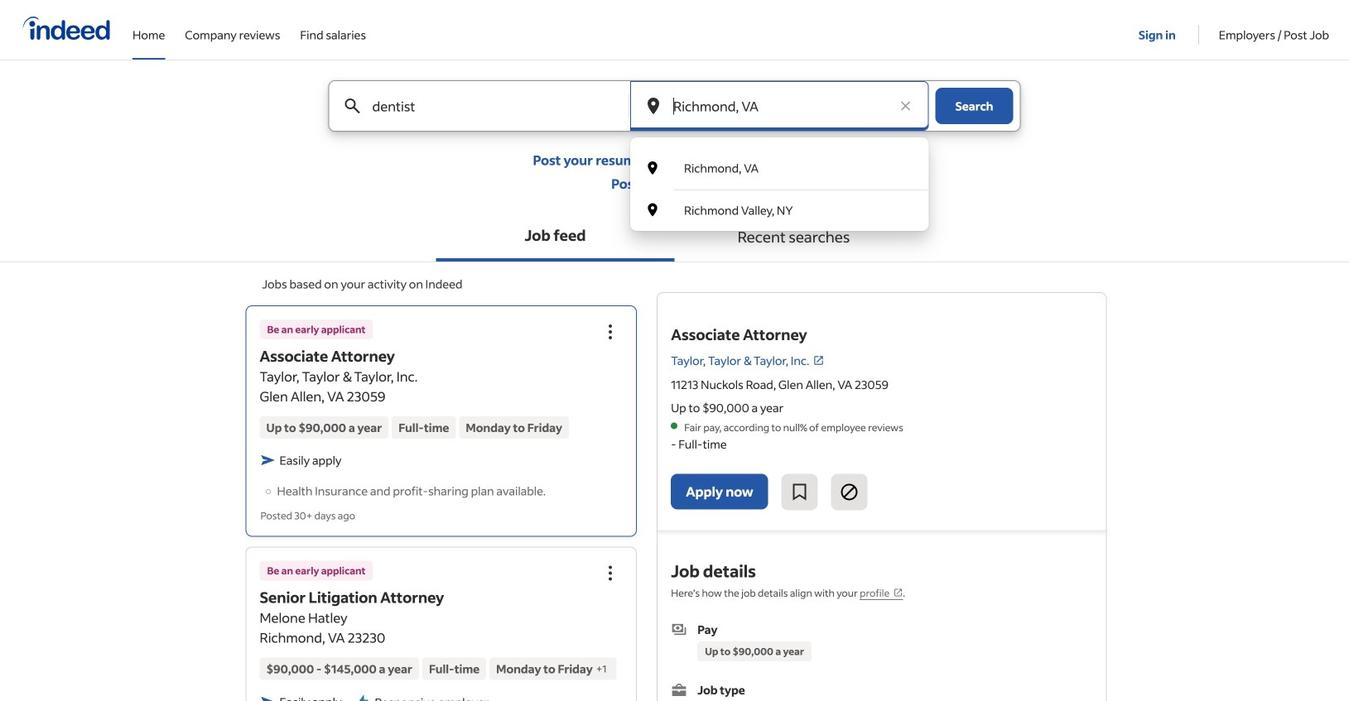 Task type: describe. For each thing, give the bounding box(es) containing it.
search suggestions list box
[[630, 147, 929, 231]]

job actions for senior litigation attorney is collapsed image
[[601, 564, 621, 584]]

job preferences (opens in a new window) image
[[893, 588, 903, 598]]

not interested image
[[840, 482, 859, 502]]

job actions for associate attorney is collapsed image
[[601, 322, 621, 342]]

save this job image
[[790, 482, 810, 502]]

taylor, taylor & taylor, inc. (opens in a new tab) image
[[813, 355, 824, 366]]



Task type: locate. For each thing, give the bounding box(es) containing it.
Edit location text field
[[670, 81, 889, 131]]

tab list
[[0, 212, 1349, 263]]

clear location input image
[[897, 98, 914, 114]]

None search field
[[315, 80, 1034, 231]]

main content
[[0, 80, 1349, 702]]

search: Job title, keywords, or company text field
[[369, 81, 601, 131]]



Task type: vqa. For each thing, say whether or not it's contained in the screenshot.
Job actions for Entry-Level ABA Therapist is collapsed icon
no



